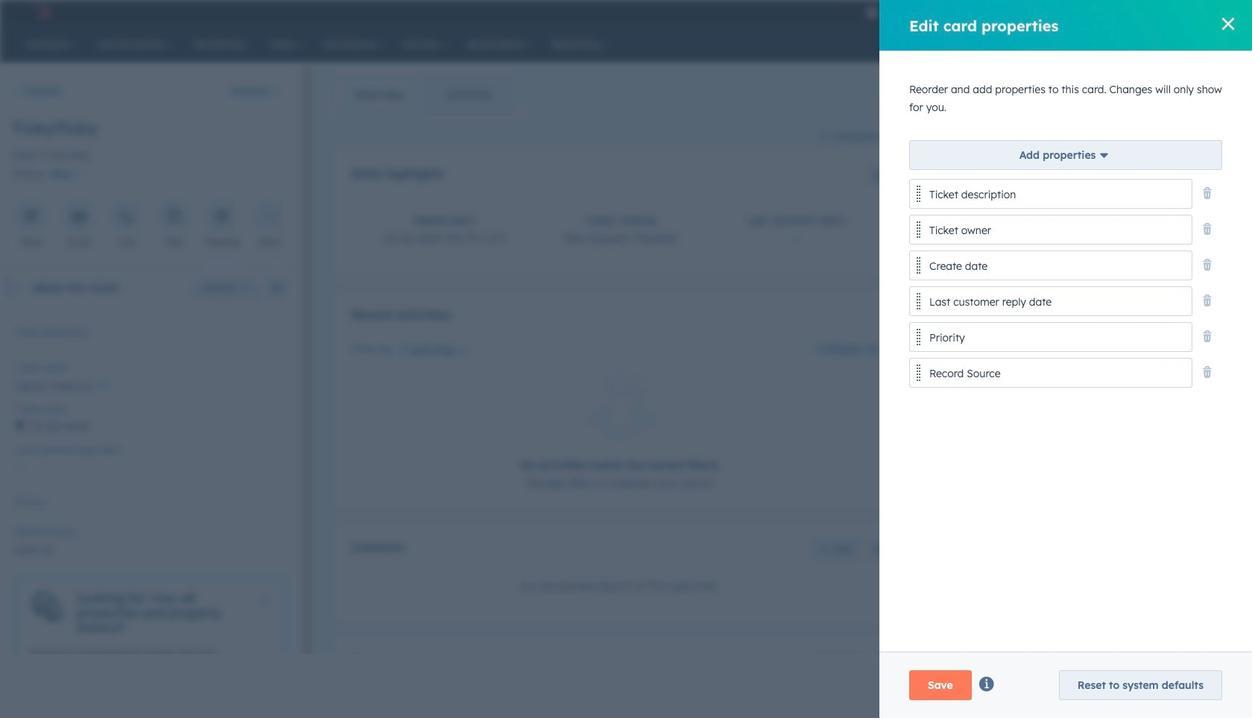 Task type: vqa. For each thing, say whether or not it's contained in the screenshot.
the leftmost this
no



Task type: locate. For each thing, give the bounding box(es) containing it.
note image
[[25, 211, 38, 225]]

meeting image
[[216, 211, 229, 225]]

0 vertical spatial caret image
[[952, 82, 961, 86]]

caret image
[[952, 260, 961, 264]]

None text field
[[15, 325, 286, 355]]

Search HubSpot search field
[[1043, 31, 1201, 57]]

caret image
[[952, 82, 961, 86], [12, 286, 21, 290], [952, 358, 961, 361]]

alert
[[352, 373, 890, 492], [15, 578, 286, 690]]

1 vertical spatial alert
[[15, 578, 286, 690]]

james peterson image
[[1080, 5, 1093, 19]]

close image
[[259, 597, 268, 606]]

task image
[[168, 211, 181, 225]]

call image
[[120, 211, 133, 225]]

0 vertical spatial alert
[[352, 373, 890, 492]]

menu
[[858, 0, 1235, 24]]

navigation
[[334, 76, 513, 113]]

1 horizontal spatial alert
[[352, 373, 890, 492]]

2 vertical spatial caret image
[[952, 358, 961, 361]]



Task type: describe. For each thing, give the bounding box(es) containing it.
more image
[[263, 211, 277, 225]]

manage card settings image
[[272, 284, 281, 293]]

email image
[[72, 211, 86, 225]]

MM/DD/YYYY text field
[[15, 413, 286, 437]]

-- text field
[[15, 454, 286, 478]]

0 horizontal spatial alert
[[15, 578, 286, 690]]

1 vertical spatial caret image
[[12, 286, 21, 290]]

marketplaces image
[[967, 7, 981, 20]]



